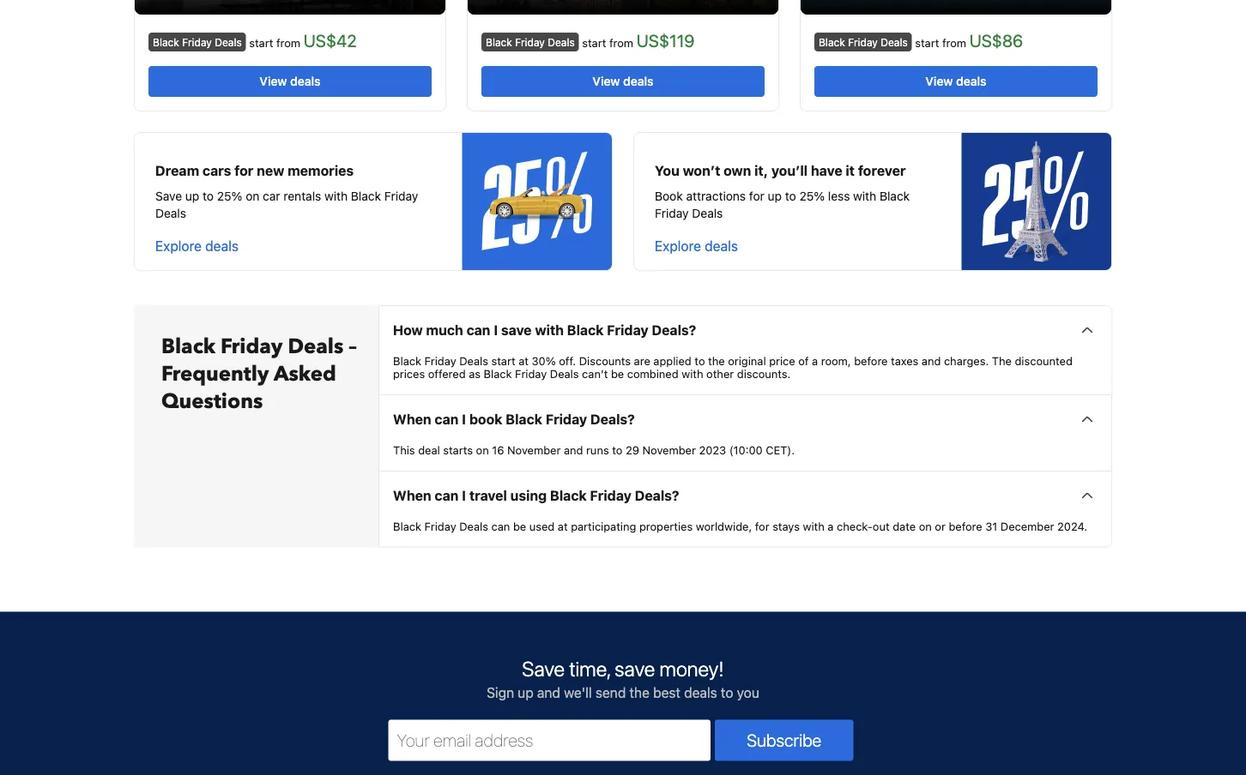 Task type: vqa. For each thing, say whether or not it's contained in the screenshot.
some
no



Task type: locate. For each thing, give the bounding box(es) containing it.
save inside save up to 25% on car rentals with black friday deals
[[155, 189, 182, 203]]

0 horizontal spatial view deals link
[[148, 66, 432, 97]]

can down travel
[[491, 520, 510, 533]]

1 vertical spatial when
[[393, 488, 431, 504]]

1 horizontal spatial view
[[593, 74, 620, 88]]

to
[[203, 189, 214, 203], [785, 189, 796, 203], [695, 354, 705, 367], [612, 444, 623, 457], [721, 685, 733, 701]]

2 view from the left
[[593, 74, 620, 88]]

with right stays
[[803, 520, 825, 533]]

1 vertical spatial on
[[476, 444, 489, 457]]

out
[[873, 520, 890, 533]]

0 horizontal spatial explore deals
[[155, 238, 238, 254]]

for inside book attractions for up to 25% less with black friday deals
[[749, 189, 765, 203]]

price
[[769, 354, 795, 367]]

2 explore from the left
[[655, 238, 701, 254]]

1 horizontal spatial and
[[564, 444, 583, 457]]

0 horizontal spatial up
[[185, 189, 199, 203]]

1 horizontal spatial at
[[558, 520, 568, 533]]

1 horizontal spatial november
[[642, 444, 696, 457]]

with
[[324, 189, 348, 203], [853, 189, 876, 203], [535, 322, 564, 339], [682, 368, 703, 381], [803, 520, 825, 533]]

2 horizontal spatial view deals link
[[814, 66, 1098, 97]]

offered
[[428, 368, 466, 381]]

explore deals link down attractions
[[655, 238, 738, 254]]

2 horizontal spatial from
[[942, 36, 966, 49]]

up
[[185, 189, 199, 203], [768, 189, 782, 203], [518, 685, 534, 701]]

november right 16
[[507, 444, 561, 457]]

deals inside black friday deals start from us$42
[[215, 36, 242, 48]]

when down this
[[393, 488, 431, 504]]

1 when from the top
[[393, 412, 431, 428]]

up inside book attractions for up to 25% less with black friday deals
[[768, 189, 782, 203]]

deals inside 'black friday deals start from us$86'
[[881, 36, 908, 48]]

to inside black friday deals start at 30% off. discounts are applied to the original price of a room, before taxes and charges. the discounted prices offered as black friday deals can't be combined with other discounts.
[[695, 354, 705, 367]]

view deals link down 'black friday deals start from us$86'
[[814, 66, 1098, 97]]

for left stays
[[755, 520, 770, 533]]

explore deals down the dream
[[155, 238, 238, 254]]

2 horizontal spatial view deals
[[926, 74, 987, 88]]

up down the dream
[[185, 189, 199, 203]]

i right much at left
[[494, 322, 498, 339]]

with down memories
[[324, 189, 348, 203]]

0 vertical spatial at
[[519, 354, 529, 367]]

view deals down black friday deals start from us$119
[[593, 74, 654, 88]]

before left the taxes
[[854, 354, 888, 367]]

explore deals down attractions
[[655, 238, 738, 254]]

0 vertical spatial on
[[246, 189, 259, 203]]

for down the it,
[[749, 189, 765, 203]]

from left us$86
[[942, 36, 966, 49]]

view deals link for us$42
[[148, 66, 432, 97]]

16
[[492, 444, 504, 457]]

up down you won't own it, you'll have it forever
[[768, 189, 782, 203]]

1 vertical spatial deals?
[[590, 412, 635, 428]]

start
[[249, 36, 273, 49], [582, 36, 606, 49], [915, 36, 939, 49], [491, 354, 515, 367]]

explore deals link
[[155, 238, 238, 254], [655, 238, 738, 254]]

1 horizontal spatial save
[[615, 657, 655, 681]]

at inside when can i travel using black friday deals? region
[[558, 520, 568, 533]]

start for us$119
[[582, 36, 606, 49]]

deals inside black friday deals start from us$119
[[548, 36, 575, 48]]

view deals down 'black friday deals start from us$86'
[[926, 74, 987, 88]]

0 vertical spatial for
[[234, 163, 253, 179]]

1 horizontal spatial on
[[476, 444, 489, 457]]

2 november from the left
[[642, 444, 696, 457]]

on left or
[[919, 520, 932, 533]]

the
[[708, 354, 725, 367], [630, 685, 650, 701]]

2 horizontal spatial on
[[919, 520, 932, 533]]

from left the us$119
[[609, 36, 633, 49]]

save
[[501, 322, 532, 339], [615, 657, 655, 681]]

start left us$42
[[249, 36, 273, 49]]

view deals for us$119
[[593, 74, 654, 88]]

start inside black friday deals start at 30% off. discounts are applied to the original price of a room, before taxes and charges. the discounted prices offered as black friday deals can't be combined with other discounts.
[[491, 354, 515, 367]]

with right the less
[[853, 189, 876, 203]]

2 vertical spatial i
[[462, 488, 466, 504]]

–
[[349, 333, 357, 361]]

i for travel
[[462, 488, 466, 504]]

1 from from the left
[[276, 36, 300, 49]]

view deals for us$86
[[926, 74, 987, 88]]

and left we'll
[[537, 685, 560, 701]]

i
[[494, 322, 498, 339], [462, 412, 466, 428], [462, 488, 466, 504]]

0 horizontal spatial november
[[507, 444, 561, 457]]

of
[[798, 354, 809, 367]]

0 vertical spatial save
[[501, 322, 532, 339]]

save up send
[[615, 657, 655, 681]]

own
[[724, 163, 751, 179]]

up right sign
[[518, 685, 534, 701]]

0 vertical spatial save
[[155, 189, 182, 203]]

1 horizontal spatial the
[[708, 354, 725, 367]]

or
[[935, 520, 946, 533]]

0 horizontal spatial explore
[[155, 238, 202, 254]]

be left "used"
[[513, 520, 526, 533]]

and left runs
[[564, 444, 583, 457]]

2 view deals link from the left
[[481, 66, 765, 97]]

deals
[[290, 74, 321, 88], [623, 74, 654, 88], [956, 74, 987, 88], [205, 238, 238, 254], [705, 238, 738, 254], [684, 685, 717, 701]]

0 horizontal spatial 25%
[[217, 189, 242, 203]]

1 horizontal spatial before
[[949, 520, 982, 533]]

a left check-
[[828, 520, 834, 533]]

start left the us$119
[[582, 36, 606, 49]]

and for on
[[564, 444, 583, 457]]

applied
[[653, 354, 692, 367]]

up inside save up to 25% on car rentals with black friday deals
[[185, 189, 199, 203]]

1 vertical spatial and
[[564, 444, 583, 457]]

a right 'of'
[[812, 354, 818, 367]]

can right much at left
[[467, 322, 490, 339]]

deals? up the applied
[[652, 322, 696, 339]]

with inside book attractions for up to 25% less with black friday deals
[[853, 189, 876, 203]]

2 horizontal spatial and
[[922, 354, 941, 367]]

can
[[467, 322, 490, 339], [435, 412, 459, 428], [435, 488, 459, 504], [491, 520, 510, 533]]

to left 29
[[612, 444, 623, 457]]

1 vertical spatial at
[[558, 520, 568, 533]]

to left you
[[721, 685, 733, 701]]

to inside save time, save money! sign up and we'll send the best deals to you
[[721, 685, 733, 701]]

black inside black friday deals – frequently asked questions
[[161, 333, 215, 361]]

when up this
[[393, 412, 431, 428]]

from inside black friday deals start from us$42
[[276, 36, 300, 49]]

be down discounts
[[611, 368, 624, 381]]

2 vertical spatial on
[[919, 520, 932, 533]]

explore deals link down the dream
[[155, 238, 238, 254]]

december
[[1001, 520, 1054, 533]]

can up starts
[[435, 412, 459, 428]]

1 horizontal spatial save
[[522, 657, 565, 681]]

1 horizontal spatial explore deals link
[[655, 238, 738, 254]]

how much can i save with black friday deals? region
[[379, 354, 1111, 395]]

with inside black friday deals start at 30% off. discounts are applied to the original price of a room, before taxes and charges. the discounted prices offered as black friday deals can't be combined with other discounts.
[[682, 368, 703, 381]]

1 horizontal spatial explore
[[655, 238, 701, 254]]

0 vertical spatial be
[[611, 368, 624, 381]]

from for us$42
[[276, 36, 300, 49]]

25% left the less
[[799, 189, 825, 203]]

the
[[992, 354, 1012, 367]]

explore down the dream
[[155, 238, 202, 254]]

from inside 'black friday deals start from us$86'
[[942, 36, 966, 49]]

1 horizontal spatial from
[[609, 36, 633, 49]]

2 explore deals link from the left
[[655, 238, 738, 254]]

deals? up runs
[[590, 412, 635, 428]]

at
[[519, 354, 529, 367], [558, 520, 568, 533]]

from
[[276, 36, 300, 49], [609, 36, 633, 49], [942, 36, 966, 49]]

1 horizontal spatial up
[[518, 685, 534, 701]]

black
[[153, 36, 179, 48], [486, 36, 512, 48], [819, 36, 845, 48], [351, 189, 381, 203], [880, 189, 910, 203], [567, 322, 604, 339], [161, 333, 215, 361], [393, 354, 421, 367], [484, 368, 512, 381], [506, 412, 542, 428], [550, 488, 587, 504], [393, 520, 421, 533]]

view down 'black friday deals start from us$86'
[[926, 74, 953, 88]]

discounts
[[579, 354, 631, 367]]

view deals link down black friday deals start from us$42
[[148, 66, 432, 97]]

the inside save time, save money! sign up and we'll send the best deals to you
[[630, 685, 650, 701]]

for inside when can i travel using black friday deals? region
[[755, 520, 770, 533]]

explore
[[155, 238, 202, 254], [655, 238, 701, 254]]

deals down money! at the right bottom of page
[[684, 685, 717, 701]]

date
[[893, 520, 916, 533]]

view down black friday deals start from us$42
[[260, 74, 287, 88]]

with inside how much can i save with black friday deals? 'dropdown button'
[[535, 322, 564, 339]]

0 horizontal spatial save
[[501, 322, 532, 339]]

3 view from the left
[[926, 74, 953, 88]]

save inside save time, save money! sign up and we'll send the best deals to you
[[522, 657, 565, 681]]

for for new
[[234, 163, 253, 179]]

3 view deals from the left
[[926, 74, 987, 88]]

3 from from the left
[[942, 36, 966, 49]]

deals? up properties
[[635, 488, 679, 504]]

2 horizontal spatial view
[[926, 74, 953, 88]]

2024.
[[1057, 520, 1088, 533]]

can inside region
[[491, 520, 510, 533]]

save
[[155, 189, 182, 203], [522, 657, 565, 681]]

view deals link down black friday deals start from us$119
[[481, 66, 765, 97]]

1 vertical spatial save
[[522, 657, 565, 681]]

2 25% from the left
[[799, 189, 825, 203]]

at right "used"
[[558, 520, 568, 533]]

1 vertical spatial for
[[749, 189, 765, 203]]

0 vertical spatial deals?
[[652, 322, 696, 339]]

view deals down black friday deals start from us$42
[[260, 74, 321, 88]]

1 horizontal spatial view deals link
[[481, 66, 765, 97]]

can't
[[582, 368, 608, 381]]

i left travel
[[462, 488, 466, 504]]

1 explore from the left
[[155, 238, 202, 254]]

are
[[634, 354, 650, 367]]

1 vertical spatial be
[[513, 520, 526, 533]]

1 explore deals link from the left
[[155, 238, 238, 254]]

explore down 'book'
[[655, 238, 701, 254]]

for left new
[[234, 163, 253, 179]]

25% inside book attractions for up to 25% less with black friday deals
[[799, 189, 825, 203]]

from inside black friday deals start from us$119
[[609, 36, 633, 49]]

1 horizontal spatial a
[[828, 520, 834, 533]]

29
[[626, 444, 639, 457]]

1 vertical spatial a
[[828, 520, 834, 533]]

0 horizontal spatial the
[[630, 685, 650, 701]]

the up other on the top of the page
[[708, 354, 725, 367]]

at left "30%"
[[519, 354, 529, 367]]

to right the applied
[[695, 354, 705, 367]]

and
[[922, 354, 941, 367], [564, 444, 583, 457], [537, 685, 560, 701]]

1 view from the left
[[260, 74, 287, 88]]

to inside when can i book black friday deals? region
[[612, 444, 623, 457]]

a
[[812, 354, 818, 367], [828, 520, 834, 533]]

0 horizontal spatial view
[[260, 74, 287, 88]]

explore deals
[[155, 238, 238, 254], [655, 238, 738, 254]]

start left us$86
[[915, 36, 939, 49]]

deals for us$42
[[215, 36, 242, 48]]

with down the applied
[[682, 368, 703, 381]]

1 view deals from the left
[[260, 74, 321, 88]]

and inside black friday deals start at 30% off. discounts are applied to the original price of a room, before taxes and charges. the discounted prices offered as black friday deals can't be combined with other discounts.
[[922, 354, 941, 367]]

start inside black friday deals start from us$119
[[582, 36, 606, 49]]

for
[[234, 163, 253, 179], [749, 189, 765, 203], [755, 520, 770, 533]]

other
[[706, 368, 734, 381]]

0 horizontal spatial on
[[246, 189, 259, 203]]

and right the taxes
[[922, 354, 941, 367]]

2 horizontal spatial up
[[768, 189, 782, 203]]

start left "30%"
[[491, 354, 515, 367]]

view deals link for us$86
[[814, 66, 1098, 97]]

2 when from the top
[[393, 488, 431, 504]]

us$119
[[637, 30, 695, 50]]

2 vertical spatial for
[[755, 520, 770, 533]]

questions
[[161, 387, 263, 416]]

deals for us$119
[[548, 36, 575, 48]]

friday inside black friday deals start from us$42
[[182, 36, 212, 48]]

3 view deals link from the left
[[814, 66, 1098, 97]]

save right much at left
[[501, 322, 532, 339]]

25% down the cars
[[217, 189, 242, 203]]

deals? inside 'dropdown button'
[[652, 322, 696, 339]]

the inside black friday deals start at 30% off. discounts are applied to the original price of a room, before taxes and charges. the discounted prices offered as black friday deals can't be combined with other discounts.
[[708, 354, 725, 367]]

you won't own it, you'll have it forever
[[655, 163, 906, 179]]

november
[[507, 444, 561, 457], [642, 444, 696, 457]]

2 explore deals from the left
[[655, 238, 738, 254]]

save inside save time, save money! sign up and we'll send the best deals to you
[[615, 657, 655, 681]]

0 horizontal spatial before
[[854, 354, 888, 367]]

black inside book attractions for up to 25% less with black friday deals
[[880, 189, 910, 203]]

1 explore deals from the left
[[155, 238, 238, 254]]

deals inside black friday deals – frequently asked questions
[[288, 333, 344, 361]]

1 horizontal spatial 25%
[[799, 189, 825, 203]]

view
[[260, 74, 287, 88], [593, 74, 620, 88], [926, 74, 953, 88]]

save up we'll
[[522, 657, 565, 681]]

charges.
[[944, 354, 989, 367]]

and inside save time, save money! sign up and we'll send the best deals to you
[[537, 685, 560, 701]]

view deals link
[[148, 66, 432, 97], [481, 66, 765, 97], [814, 66, 1098, 97]]

0 horizontal spatial from
[[276, 36, 300, 49]]

1 november from the left
[[507, 444, 561, 457]]

1 horizontal spatial view deals
[[593, 74, 654, 88]]

start inside black friday deals start from us$42
[[249, 36, 273, 49]]

0 horizontal spatial view deals
[[260, 74, 321, 88]]

to down you'll
[[785, 189, 796, 203]]

save inside 'dropdown button'
[[501, 322, 532, 339]]

1 view deals link from the left
[[148, 66, 432, 97]]

0 horizontal spatial save
[[155, 189, 182, 203]]

0 horizontal spatial explore deals link
[[155, 238, 238, 254]]

the left best
[[630, 685, 650, 701]]

before right or
[[949, 520, 982, 533]]

black inside 'dropdown button'
[[567, 322, 604, 339]]

save for time,
[[522, 657, 565, 681]]

start inside 'black friday deals start from us$86'
[[915, 36, 939, 49]]

0 vertical spatial a
[[812, 354, 818, 367]]

2 from from the left
[[609, 36, 633, 49]]

save down the dream
[[155, 189, 182, 203]]

0 vertical spatial when
[[393, 412, 431, 428]]

0 horizontal spatial and
[[537, 685, 560, 701]]

0 vertical spatial i
[[494, 322, 498, 339]]

1 horizontal spatial explore deals
[[655, 238, 738, 254]]

to down the cars
[[203, 189, 214, 203]]

november right 29
[[642, 444, 696, 457]]

1 25% from the left
[[217, 189, 242, 203]]

0 horizontal spatial be
[[513, 520, 526, 533]]

friday inside 'dropdown button'
[[607, 322, 649, 339]]

on left 16
[[476, 444, 489, 457]]

deals for used
[[459, 520, 488, 533]]

1 vertical spatial the
[[630, 685, 650, 701]]

properties
[[639, 520, 693, 533]]

with up "30%"
[[535, 322, 564, 339]]

deals down the cars
[[205, 238, 238, 254]]

memories
[[288, 163, 354, 179]]

25%
[[217, 189, 242, 203], [799, 189, 825, 203]]

from left us$42
[[276, 36, 300, 49]]

view deals for us$42
[[260, 74, 321, 88]]

book
[[655, 189, 683, 203]]

room,
[[821, 354, 851, 367]]

be
[[611, 368, 624, 381], [513, 520, 526, 533]]

deals inside save time, save money! sign up and we'll send the best deals to you
[[684, 685, 717, 701]]

view down black friday deals start from us$119
[[593, 74, 620, 88]]

dream
[[155, 163, 199, 179]]

when for when can i travel using black friday deals?
[[393, 488, 431, 504]]

starts
[[443, 444, 473, 457]]

0 horizontal spatial at
[[519, 354, 529, 367]]

0 vertical spatial and
[[922, 354, 941, 367]]

1 vertical spatial i
[[462, 412, 466, 428]]

2 vertical spatial and
[[537, 685, 560, 701]]

1 vertical spatial before
[[949, 520, 982, 533]]

with inside save up to 25% on car rentals with black friday deals
[[324, 189, 348, 203]]

deals
[[215, 36, 242, 48], [548, 36, 575, 48], [881, 36, 908, 48], [155, 206, 186, 221], [692, 206, 723, 221], [288, 333, 344, 361], [459, 354, 488, 367], [550, 368, 579, 381], [459, 520, 488, 533]]

Your email address email field
[[388, 720, 711, 762]]

0 horizontal spatial a
[[812, 354, 818, 367]]

friday inside black friday deals start from us$119
[[515, 36, 545, 48]]

1 vertical spatial save
[[615, 657, 655, 681]]

much
[[426, 322, 463, 339]]

explore for you
[[655, 238, 701, 254]]

used
[[529, 520, 555, 533]]

0 vertical spatial before
[[854, 354, 888, 367]]

0 vertical spatial the
[[708, 354, 725, 367]]

save up to 25% on car rentals with black friday deals
[[155, 189, 418, 221]]

deals down attractions
[[705, 238, 738, 254]]

1 horizontal spatial be
[[611, 368, 624, 381]]

us$42
[[304, 30, 357, 50]]

i left book
[[462, 412, 466, 428]]

2 view deals from the left
[[593, 74, 654, 88]]

discounts.
[[737, 368, 791, 381]]

on left car on the top left
[[246, 189, 259, 203]]

view for us$86
[[926, 74, 953, 88]]

start for us$42
[[249, 36, 273, 49]]

and inside when can i book black friday deals? region
[[564, 444, 583, 457]]

when
[[393, 412, 431, 428], [393, 488, 431, 504]]



Task type: describe. For each thing, give the bounding box(es) containing it.
discounted
[[1015, 354, 1073, 367]]

original
[[728, 354, 766, 367]]

view deals link for us$119
[[481, 66, 765, 97]]

friday inside book attractions for up to 25% less with black friday deals
[[655, 206, 689, 221]]

book
[[469, 412, 502, 428]]

attractions
[[686, 189, 746, 203]]

cet).
[[766, 444, 795, 457]]

deals down us$42
[[290, 74, 321, 88]]

be inside when can i travel using black friday deals? region
[[513, 520, 526, 533]]

friday inside black friday deals – frequently asked questions
[[221, 333, 283, 361]]

us$86
[[970, 30, 1023, 50]]

with inside when can i travel using black friday deals? region
[[803, 520, 825, 533]]

attractions black friday deals image
[[962, 133, 1111, 270]]

black inside 'black friday deals start from us$86'
[[819, 36, 845, 48]]

i for book
[[462, 412, 466, 428]]

you
[[737, 685, 759, 701]]

it,
[[755, 163, 768, 179]]

asked
[[274, 360, 336, 388]]

25% inside save up to 25% on car rentals with black friday deals
[[217, 189, 242, 203]]

rentals
[[284, 189, 321, 203]]

deals down us$86
[[956, 74, 987, 88]]

a inside black friday deals start at 30% off. discounts are applied to the original price of a room, before taxes and charges. the discounted prices offered as black friday deals can't be combined with other discounts.
[[812, 354, 818, 367]]

explore deals link for cars
[[155, 238, 238, 254]]

you'll
[[771, 163, 808, 179]]

on inside save up to 25% on car rentals with black friday deals
[[246, 189, 259, 203]]

have
[[811, 163, 842, 179]]

this
[[393, 444, 415, 457]]

from for us$119
[[609, 36, 633, 49]]

when can i travel using black friday deals? region
[[379, 520, 1111, 547]]

black friday deals start at 30% off. discounts are applied to the original price of a room, before taxes and charges. the discounted prices offered as black friday deals can't be combined with other discounts.
[[393, 354, 1073, 381]]

black inside black friday deals start from us$42
[[153, 36, 179, 48]]

when can i travel using black friday deals? button
[[379, 472, 1111, 520]]

dream cars for new memories
[[155, 163, 354, 179]]

it
[[846, 163, 855, 179]]

forever
[[858, 163, 906, 179]]

how
[[393, 322, 423, 339]]

view for us$119
[[593, 74, 620, 88]]

friday inside save up to 25% on car rentals with black friday deals
[[384, 189, 418, 203]]

how much can i save with black friday deals? button
[[379, 306, 1111, 354]]

before inside black friday deals start at 30% off. discounts are applied to the original price of a room, before taxes and charges. the discounted prices offered as black friday deals can't be combined with other discounts.
[[854, 354, 888, 367]]

from for us$86
[[942, 36, 966, 49]]

on inside when can i book black friday deals? region
[[476, 444, 489, 457]]

before inside when can i travel using black friday deals? region
[[949, 520, 982, 533]]

prices
[[393, 368, 425, 381]]

when for when can i book black friday deals?
[[393, 412, 431, 428]]

won't
[[683, 163, 720, 179]]

deals inside book attractions for up to 25% less with black friday deals
[[692, 206, 723, 221]]

deals for 30%
[[459, 354, 488, 367]]

as
[[469, 368, 481, 381]]

check-
[[837, 520, 873, 533]]

frequently
[[161, 360, 269, 388]]

using
[[510, 488, 547, 504]]

off.
[[559, 354, 576, 367]]

on inside when can i travel using black friday deals? region
[[919, 520, 932, 533]]

black friday deals start from us$42
[[153, 30, 357, 50]]

black inside black friday deals start from us$119
[[486, 36, 512, 48]]

new
[[257, 163, 284, 179]]

deals for asked
[[288, 333, 344, 361]]

book attractions for up to 25% less with black friday deals
[[655, 189, 910, 221]]

car
[[263, 189, 280, 203]]

can inside 'dropdown button'
[[467, 322, 490, 339]]

deal
[[418, 444, 440, 457]]

explore deals link for won't
[[655, 238, 738, 254]]

up inside save time, save money! sign up and we'll send the best deals to you
[[518, 685, 534, 701]]

to inside save up to 25% on car rentals with black friday deals
[[203, 189, 214, 203]]

time,
[[569, 657, 610, 681]]

deals down the us$119
[[623, 74, 654, 88]]

subscribe
[[747, 731, 822, 751]]

save time, save money! sign up and we'll send the best deals to you
[[487, 657, 759, 701]]

combined
[[627, 368, 679, 381]]

cars
[[202, 163, 231, 179]]

car rentals black friday deals image
[[462, 133, 612, 270]]

black friday deals can be used at participating properties worldwide, for stays with a check-out date on or before 31 december 2024.
[[393, 520, 1088, 533]]

participating
[[571, 520, 636, 533]]

black friday deals start from us$86
[[819, 30, 1023, 50]]

money!
[[660, 657, 724, 681]]

30%
[[532, 354, 556, 367]]

at inside black friday deals start at 30% off. discounts are applied to the original price of a room, before taxes and charges. the discounted prices offered as black friday deals can't be combined with other discounts.
[[519, 354, 529, 367]]

taxes
[[891, 354, 919, 367]]

can left travel
[[435, 488, 459, 504]]

black friday deals start from us$119
[[486, 30, 695, 50]]

(10:00
[[729, 444, 763, 457]]

runs
[[586, 444, 609, 457]]

friday inside 'black friday deals start from us$86'
[[848, 36, 878, 48]]

deals inside save up to 25% on car rentals with black friday deals
[[155, 206, 186, 221]]

deals for us$86
[[881, 36, 908, 48]]

start for us$86
[[915, 36, 939, 49]]

i inside 'dropdown button'
[[494, 322, 498, 339]]

save for up
[[155, 189, 182, 203]]

subscribe button
[[715, 720, 854, 762]]

to inside book attractions for up to 25% less with black friday deals
[[785, 189, 796, 203]]

black friday deals – frequently asked questions
[[161, 333, 357, 416]]

view for us$42
[[260, 74, 287, 88]]

worldwide,
[[696, 520, 752, 533]]

you
[[655, 163, 680, 179]]

2023
[[699, 444, 726, 457]]

explore deals for cars
[[155, 238, 238, 254]]

black inside save up to 25% on car rentals with black friday deals
[[351, 189, 381, 203]]

2 vertical spatial deals?
[[635, 488, 679, 504]]

sign
[[487, 685, 514, 701]]

this deal starts on 16 november and runs to 29 november 2023 (10:00 cet).
[[393, 444, 795, 457]]

when can i book black friday deals? button
[[379, 396, 1111, 444]]

when can i book black friday deals?
[[393, 412, 635, 428]]

travel
[[469, 488, 507, 504]]

best
[[653, 685, 681, 701]]

we'll
[[564, 685, 592, 701]]

be inside black friday deals start at 30% off. discounts are applied to the original price of a room, before taxes and charges. the discounted prices offered as black friday deals can't be combined with other discounts.
[[611, 368, 624, 381]]

31
[[985, 520, 998, 533]]

when can i travel using black friday deals?
[[393, 488, 679, 504]]

for for up
[[749, 189, 765, 203]]

how much can i save with black friday deals?
[[393, 322, 696, 339]]

explore deals for won't
[[655, 238, 738, 254]]

stays
[[773, 520, 800, 533]]

send
[[596, 685, 626, 701]]

when can i book black friday deals? region
[[379, 444, 1111, 471]]

less
[[828, 189, 850, 203]]

explore for dream
[[155, 238, 202, 254]]

and for money!
[[537, 685, 560, 701]]



